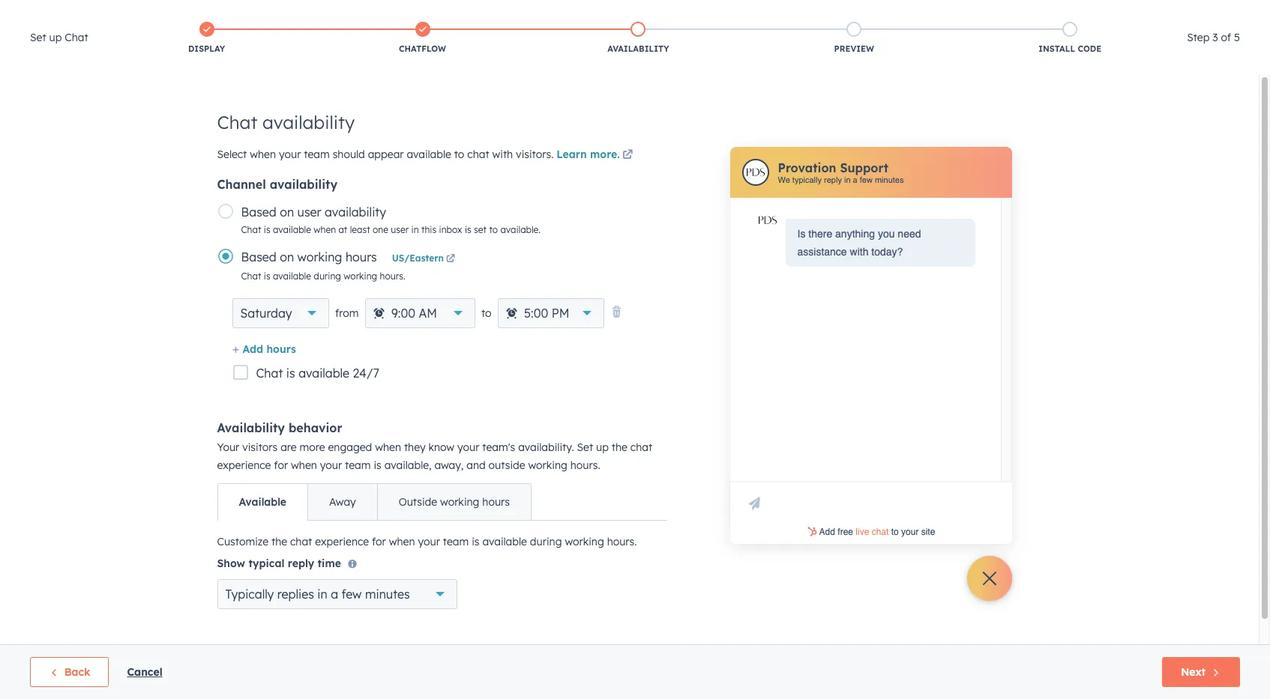 Task type: describe. For each thing, give the bounding box(es) containing it.
0 vertical spatial during
[[314, 271, 341, 282]]

typically replies in a few minutes button
[[217, 580, 457, 610]]

up inside availability behavior your visitors are more engaged when they know your team's availability. set up the chat experience for when your team is available, away, and outside working hours.
[[596, 441, 609, 455]]

availability for chat availability
[[263, 111, 355, 134]]

we
[[778, 175, 790, 185]]

availability.
[[518, 441, 574, 455]]

few inside provation support we typically reply in a few minutes
[[860, 175, 873, 185]]

need
[[898, 228, 922, 240]]

is left set
[[465, 224, 472, 236]]

9:00 am button
[[365, 299, 475, 329]]

is up 'saturday'
[[264, 271, 271, 282]]

is inside availability behavior your visitors are more engaged when they know your team's availability. set up the chat experience for when your team is available, away, and outside working hours.
[[374, 459, 382, 473]]

install code
[[1039, 44, 1102, 54]]

select
[[217, 148, 247, 161]]

they
[[404, 441, 426, 455]]

there
[[809, 228, 833, 240]]

chat is available during working hours.
[[241, 271, 406, 282]]

is
[[798, 228, 806, 240]]

minutes inside provation support we typically reply in a few minutes
[[875, 175, 904, 185]]

set up chat
[[30, 31, 88, 44]]

available right appear
[[407, 148, 451, 161]]

1 horizontal spatial user
[[391, 224, 409, 236]]

today?
[[872, 246, 903, 258]]

is down add hours
[[286, 366, 295, 381]]

available,
[[385, 459, 432, 473]]

0 vertical spatial hours
[[346, 250, 377, 265]]

working inside availability behavior your visitors are more engaged when they know your team's availability. set up the chat experience for when your team is available, away, and outside working hours.
[[528, 459, 568, 473]]

support
[[840, 160, 889, 175]]

available for when
[[273, 224, 311, 236]]

based on user availability
[[241, 205, 386, 220]]

replies
[[277, 587, 314, 602]]

reply inside provation support we typically reply in a few minutes
[[824, 175, 842, 185]]

one
[[373, 224, 389, 236]]

hours inside button
[[267, 343, 296, 356]]

when down more
[[291, 459, 317, 473]]

back button
[[30, 658, 109, 688]]

customize
[[217, 536, 269, 549]]

chat is available when at least one user in this inbox is set to available.
[[241, 224, 541, 236]]

hubspot-live-chat-viral-iframe element
[[733, 526, 1009, 541]]

provation support we typically reply in a few minutes
[[778, 160, 904, 185]]

the inside availability behavior your visitors are more engaged when they know your team's availability. set up the chat experience for when your team is available, away, and outside working hours.
[[612, 441, 628, 455]]

1 vertical spatial experience
[[315, 536, 369, 549]]

1 vertical spatial during
[[530, 536, 562, 549]]

display
[[188, 44, 225, 54]]

assistance
[[798, 246, 847, 258]]

is down channel availability in the top of the page
[[264, 224, 271, 236]]

set up chat heading
[[30, 29, 88, 47]]

chat for chat is available 24/7
[[256, 366, 283, 381]]

2 vertical spatial to
[[481, 307, 492, 320]]

more
[[300, 441, 325, 455]]

tab list containing available
[[217, 484, 532, 521]]

search image
[[1239, 39, 1250, 50]]

provation
[[778, 160, 837, 175]]

agent says: is there anything you need assistance with today? element
[[798, 225, 963, 261]]

3
[[1213, 31, 1219, 44]]

typically
[[793, 175, 822, 185]]

when right select
[[250, 148, 276, 161]]

your down outside
[[418, 536, 440, 549]]

visitors.
[[516, 148, 554, 161]]

in inside popup button
[[318, 587, 328, 602]]

install
[[1039, 44, 1076, 54]]

anything
[[836, 228, 875, 240]]

chat for chat is available during working hours.
[[241, 271, 261, 282]]

outside
[[489, 459, 526, 473]]

on for user
[[280, 205, 294, 220]]

at
[[339, 224, 348, 236]]

chat for chat availability
[[217, 111, 258, 134]]

us/eastern link
[[392, 253, 458, 266]]

cancel
[[127, 666, 163, 680]]

typically
[[225, 587, 274, 602]]

is down outside working hours
[[472, 536, 480, 549]]

appear
[[368, 148, 404, 161]]

step
[[1188, 31, 1210, 44]]

2 horizontal spatial team
[[443, 536, 469, 549]]

your down chat availability
[[279, 148, 301, 161]]

1 vertical spatial in
[[412, 224, 419, 236]]

chat is available 24/7
[[256, 366, 380, 381]]

on for working
[[280, 250, 294, 265]]

0 horizontal spatial reply
[[288, 557, 315, 571]]

available
[[239, 496, 287, 509]]

in inside provation support we typically reply in a few minutes
[[845, 175, 851, 185]]

channel
[[217, 177, 266, 192]]

you
[[878, 228, 895, 240]]

available link
[[218, 485, 308, 521]]

0 vertical spatial user
[[297, 205, 321, 220]]

of
[[1222, 31, 1232, 44]]

back
[[65, 666, 90, 680]]

availability for availability
[[608, 44, 669, 54]]

preview list item
[[747, 19, 963, 58]]

away,
[[435, 459, 464, 473]]

24/7
[[353, 366, 380, 381]]

show
[[217, 557, 245, 571]]

link opens in a new window image inside us/eastern link
[[446, 255, 455, 264]]

away
[[329, 496, 356, 509]]

9:00
[[392, 306, 416, 321]]

9:00 am
[[392, 306, 437, 321]]

outside working hours
[[399, 496, 510, 509]]

0 vertical spatial hours.
[[380, 271, 406, 282]]

outside
[[399, 496, 437, 509]]

2 vertical spatial chat
[[290, 536, 312, 549]]

set inside heading
[[30, 31, 46, 44]]

learn more. link
[[557, 147, 636, 165]]

for inside availability behavior your visitors are more engaged when they know your team's availability. set up the chat experience for when your team is available, away, and outside working hours.
[[274, 459, 288, 473]]

1 horizontal spatial chat
[[468, 148, 490, 161]]

availability list item
[[531, 19, 747, 58]]

engaged
[[328, 441, 372, 455]]

available for 24/7
[[299, 366, 350, 381]]



Task type: vqa. For each thing, say whether or not it's contained in the screenshot.
they
yes



Task type: locate. For each thing, give the bounding box(es) containing it.
0 horizontal spatial during
[[314, 271, 341, 282]]

your down more
[[320, 459, 342, 473]]

team inside availability behavior your visitors are more engaged when they know your team's availability. set up the chat experience for when your team is available, away, and outside working hours.
[[345, 459, 371, 473]]

1 horizontal spatial reply
[[824, 175, 842, 185]]

1 vertical spatial availability
[[270, 177, 338, 192]]

based for based on working hours
[[241, 250, 277, 265]]

5
[[1235, 31, 1241, 44]]

pm
[[552, 306, 570, 321]]

us/eastern
[[392, 253, 444, 264]]

few inside popup button
[[342, 587, 362, 602]]

0 vertical spatial minutes
[[875, 175, 904, 185]]

1 horizontal spatial set
[[577, 441, 593, 455]]

install code list item
[[963, 19, 1179, 58]]

0 horizontal spatial hours.
[[380, 271, 406, 282]]

is left "available,"
[[374, 459, 382, 473]]

few
[[860, 175, 873, 185], [342, 587, 362, 602]]

hours down outside
[[483, 496, 510, 509]]

away link
[[308, 485, 377, 521]]

add hours
[[243, 343, 296, 356]]

more.
[[590, 148, 620, 161]]

2 horizontal spatial chat
[[631, 441, 653, 455]]

up
[[49, 31, 62, 44], [596, 441, 609, 455]]

0 vertical spatial reply
[[824, 175, 842, 185]]

0 horizontal spatial experience
[[217, 459, 271, 473]]

your
[[217, 441, 239, 455]]

add hours button
[[232, 341, 296, 361]]

chat
[[65, 31, 88, 44], [217, 111, 258, 134], [241, 224, 261, 236], [241, 271, 261, 282], [256, 366, 283, 381]]

availability behavior your visitors are more engaged when they know your team's availability. set up the chat experience for when your team is available, away, and outside working hours.
[[217, 421, 653, 473]]

am
[[419, 306, 437, 321]]

to
[[454, 148, 465, 161], [489, 224, 498, 236], [481, 307, 492, 320]]

1 vertical spatial up
[[596, 441, 609, 455]]

1 horizontal spatial for
[[372, 536, 386, 549]]

few right 'replies'
[[342, 587, 362, 602]]

1 horizontal spatial few
[[860, 175, 873, 185]]

a inside popup button
[[331, 587, 338, 602]]

notifications button
[[1064, 0, 1089, 24]]

availability up should
[[263, 111, 355, 134]]

hours. inside availability behavior your visitors are more engaged when they know your team's availability. set up the chat experience for when your team is available, away, and outside working hours.
[[571, 459, 601, 473]]

the
[[612, 441, 628, 455], [271, 536, 287, 549]]

2 based from the top
[[241, 250, 277, 265]]

0 horizontal spatial the
[[271, 536, 287, 549]]

0 vertical spatial chat
[[468, 148, 490, 161]]

this
[[422, 224, 437, 236]]

1 on from the top
[[280, 205, 294, 220]]

to right set
[[489, 224, 498, 236]]

available down based on working hours
[[273, 271, 311, 282]]

1 vertical spatial for
[[372, 536, 386, 549]]

availability for channel availability
[[270, 177, 338, 192]]

0 vertical spatial availability
[[263, 111, 355, 134]]

experience
[[217, 459, 271, 473], [315, 536, 369, 549]]

0 vertical spatial based
[[241, 205, 277, 220]]

available
[[407, 148, 451, 161], [273, 224, 311, 236], [273, 271, 311, 282], [299, 366, 350, 381], [483, 536, 527, 549]]

1 vertical spatial on
[[280, 250, 294, 265]]

to right appear
[[454, 148, 465, 161]]

your up and
[[458, 441, 480, 455]]

based down channel
[[241, 205, 277, 220]]

0 horizontal spatial with
[[492, 148, 513, 161]]

a down time
[[331, 587, 338, 602]]

1 horizontal spatial the
[[612, 441, 628, 455]]

0 horizontal spatial user
[[297, 205, 321, 220]]

0 horizontal spatial few
[[342, 587, 362, 602]]

few up anything
[[860, 175, 873, 185]]

list containing display
[[99, 19, 1179, 58]]

learn
[[557, 148, 587, 161]]

on down channel availability in the top of the page
[[280, 205, 294, 220]]

5:00 pm
[[524, 306, 570, 321]]

in right typically
[[845, 175, 851, 185]]

1 horizontal spatial a
[[853, 175, 858, 185]]

typically replies in a few minutes
[[225, 587, 410, 602]]

chat
[[468, 148, 490, 161], [631, 441, 653, 455], [290, 536, 312, 549]]

team
[[304, 148, 330, 161], [345, 459, 371, 473], [443, 536, 469, 549]]

notifications image
[[1070, 7, 1083, 20]]

available down based on user availability
[[273, 224, 311, 236]]

available for during
[[273, 271, 311, 282]]

1 horizontal spatial experience
[[315, 536, 369, 549]]

tab list
[[217, 484, 532, 521]]

0 horizontal spatial set
[[30, 31, 46, 44]]

chat for chat is available when at least one user in this inbox is set to available.
[[241, 224, 261, 236]]

hours
[[346, 250, 377, 265], [267, 343, 296, 356], [483, 496, 510, 509]]

1 vertical spatial hours
[[267, 343, 296, 356]]

availability for availability behavior your visitors are more engaged when they know your team's availability. set up the chat experience for when your team is available, away, and outside working hours.
[[217, 421, 285, 436]]

minutes inside popup button
[[365, 587, 410, 602]]

0 vertical spatial in
[[845, 175, 851, 185]]

1 horizontal spatial hours
[[346, 250, 377, 265]]

experience inside availability behavior your visitors are more engaged when they know your team's availability. set up the chat experience for when your team is available, away, and outside working hours.
[[217, 459, 271, 473]]

select when your team should appear available to chat with visitors.
[[217, 148, 554, 161]]

0 vertical spatial for
[[274, 459, 288, 473]]

availability up based on user availability
[[270, 177, 338, 192]]

for down are
[[274, 459, 288, 473]]

1 vertical spatial minutes
[[365, 587, 410, 602]]

chatflow
[[399, 44, 446, 54]]

0 horizontal spatial hours
[[267, 343, 296, 356]]

1 horizontal spatial availability
[[608, 44, 669, 54]]

1 vertical spatial to
[[489, 224, 498, 236]]

0 vertical spatial team
[[304, 148, 330, 161]]

customize the chat experience for when your team is available during working hours.
[[217, 536, 637, 549]]

1 vertical spatial the
[[271, 536, 287, 549]]

saturday button
[[232, 299, 329, 329]]

in right 'replies'
[[318, 587, 328, 602]]

1 horizontal spatial in
[[412, 224, 419, 236]]

availability inside availability behavior your visitors are more engaged when they know your team's availability. set up the chat experience for when your team is available, away, and outside working hours.
[[217, 421, 285, 436]]

when left they at the bottom left
[[375, 441, 401, 455]]

0 horizontal spatial for
[[274, 459, 288, 473]]

reply left time
[[288, 557, 315, 571]]

2 horizontal spatial in
[[845, 175, 851, 185]]

based for based on user availability
[[241, 205, 277, 220]]

menu
[[889, 0, 1253, 24]]

list
[[99, 19, 1179, 58]]

minutes down customize the chat experience for when your team is available during working hours.
[[365, 587, 410, 602]]

0 horizontal spatial availability
[[217, 421, 285, 436]]

inbox
[[439, 224, 462, 236]]

hours down least
[[346, 250, 377, 265]]

5:00
[[524, 306, 549, 321]]

0 horizontal spatial up
[[49, 31, 62, 44]]

available left the 24/7
[[299, 366, 350, 381]]

a
[[853, 175, 858, 185], [331, 587, 338, 602]]

search button
[[1232, 32, 1257, 57]]

display completed list item
[[99, 19, 315, 58]]

for down away link
[[372, 536, 386, 549]]

chat availability
[[217, 111, 355, 134]]

in left this
[[412, 224, 419, 236]]

0 vertical spatial few
[[860, 175, 873, 185]]

learn more.
[[557, 148, 620, 161]]

with inside is there anything you need assistance with today?
[[850, 246, 869, 258]]

1 based from the top
[[241, 205, 277, 220]]

time
[[318, 557, 341, 571]]

1 vertical spatial availability
[[217, 421, 285, 436]]

set
[[30, 31, 46, 44], [577, 441, 593, 455]]

next
[[1181, 666, 1206, 680]]

2 horizontal spatial hours.
[[607, 536, 637, 549]]

2 vertical spatial availability
[[325, 205, 386, 220]]

0 vertical spatial up
[[49, 31, 62, 44]]

know
[[429, 441, 455, 455]]

next button
[[1163, 658, 1241, 688]]

1 vertical spatial with
[[850, 246, 869, 258]]

is there anything you need assistance with today?
[[798, 228, 922, 258]]

reply
[[824, 175, 842, 185], [288, 557, 315, 571]]

a right typically
[[853, 175, 858, 185]]

outside working hours link
[[377, 485, 531, 521]]

menu item
[[1040, 0, 1062, 24]]

to left 5:00
[[481, 307, 492, 320]]

available.
[[501, 224, 541, 236]]

user right 'one'
[[391, 224, 409, 236]]

least
[[350, 224, 370, 236]]

1 vertical spatial few
[[342, 587, 362, 602]]

1 vertical spatial hours.
[[571, 459, 601, 473]]

1 vertical spatial based
[[241, 250, 277, 265]]

1 vertical spatial chat
[[631, 441, 653, 455]]

0 horizontal spatial minutes
[[365, 587, 410, 602]]

behavior
[[289, 421, 342, 436]]

chat inside heading
[[65, 31, 88, 44]]

1 vertical spatial user
[[391, 224, 409, 236]]

experience up time
[[315, 536, 369, 549]]

2 vertical spatial hours
[[483, 496, 510, 509]]

availability up least
[[325, 205, 386, 220]]

availability
[[608, 44, 669, 54], [217, 421, 285, 436]]

with down anything
[[850, 246, 869, 258]]

on up chat is available during working hours.
[[280, 250, 294, 265]]

chatflow completed list item
[[315, 19, 531, 58]]

1 vertical spatial reply
[[288, 557, 315, 571]]

chat inside availability behavior your visitors are more engaged when they know your team's availability. set up the chat experience for when your team is available, away, and outside working hours.
[[631, 441, 653, 455]]

when left at on the top left
[[314, 224, 336, 236]]

when
[[250, 148, 276, 161], [314, 224, 336, 236], [375, 441, 401, 455], [291, 459, 317, 473], [389, 536, 415, 549]]

and
[[467, 459, 486, 473]]

0 vertical spatial with
[[492, 148, 513, 161]]

from
[[335, 307, 359, 320]]

0 horizontal spatial team
[[304, 148, 330, 161]]

2 vertical spatial team
[[443, 536, 469, 549]]

1 horizontal spatial with
[[850, 246, 869, 258]]

reply right typically
[[824, 175, 842, 185]]

1 horizontal spatial during
[[530, 536, 562, 549]]

show typical reply time
[[217, 557, 341, 571]]

2 vertical spatial in
[[318, 587, 328, 602]]

hours right add
[[267, 343, 296, 356]]

visitors
[[242, 441, 278, 455]]

the right availability.
[[612, 441, 628, 455]]

set
[[474, 224, 487, 236]]

step 3 of 5
[[1188, 31, 1241, 44]]

0 vertical spatial set
[[30, 31, 46, 44]]

during
[[314, 271, 341, 282], [530, 536, 562, 549]]

add
[[243, 343, 263, 356]]

team's
[[483, 441, 516, 455]]

set inside availability behavior your visitors are more engaged when they know your team's availability. set up the chat experience for when your team is available, away, and outside working hours.
[[577, 441, 593, 455]]

user down channel availability in the top of the page
[[297, 205, 321, 220]]

with left visitors.
[[492, 148, 513, 161]]

experience down your
[[217, 459, 271, 473]]

the up show typical reply time
[[271, 536, 287, 549]]

link opens in a new window image inside learn more. link
[[623, 150, 633, 161]]

1 vertical spatial team
[[345, 459, 371, 473]]

2 horizontal spatial hours
[[483, 496, 510, 509]]

hours.
[[380, 271, 406, 282], [571, 459, 601, 473], [607, 536, 637, 549]]

is
[[264, 224, 271, 236], [465, 224, 472, 236], [264, 271, 271, 282], [286, 366, 295, 381], [374, 459, 382, 473], [472, 536, 480, 549]]

are
[[281, 441, 297, 455]]

1 vertical spatial a
[[331, 587, 338, 602]]

channel availability
[[217, 177, 338, 192]]

0 horizontal spatial a
[[331, 587, 338, 602]]

based up 'saturday'
[[241, 250, 277, 265]]

up inside heading
[[49, 31, 62, 44]]

0 vertical spatial experience
[[217, 459, 271, 473]]

team left should
[[304, 148, 330, 161]]

2 vertical spatial hours.
[[607, 536, 637, 549]]

on
[[280, 205, 294, 220], [280, 250, 294, 265]]

user
[[297, 205, 321, 220], [391, 224, 409, 236]]

1 vertical spatial set
[[577, 441, 593, 455]]

code
[[1078, 44, 1102, 54]]

0 vertical spatial the
[[612, 441, 628, 455]]

saturday
[[240, 306, 292, 321]]

minutes up you
[[875, 175, 904, 185]]

a inside provation support we typically reply in a few minutes
[[853, 175, 858, 185]]

link opens in a new window image
[[623, 147, 633, 165], [623, 150, 633, 161], [446, 253, 455, 266], [446, 255, 455, 264]]

1 horizontal spatial team
[[345, 459, 371, 473]]

based
[[241, 205, 277, 220], [241, 250, 277, 265]]

1 horizontal spatial minutes
[[875, 175, 904, 185]]

available down outside working hours
[[483, 536, 527, 549]]

should
[[333, 148, 365, 161]]

1 horizontal spatial hours.
[[571, 459, 601, 473]]

when down outside
[[389, 536, 415, 549]]

team down outside working hours
[[443, 536, 469, 549]]

2 on from the top
[[280, 250, 294, 265]]

0 horizontal spatial in
[[318, 587, 328, 602]]

availability inside list item
[[608, 44, 669, 54]]

team down engaged
[[345, 459, 371, 473]]

Search HubSpot search field
[[1060, 32, 1244, 57]]

cancel button
[[127, 664, 163, 682]]

0 horizontal spatial chat
[[290, 536, 312, 549]]

0 vertical spatial to
[[454, 148, 465, 161]]

0 vertical spatial a
[[853, 175, 858, 185]]

0 vertical spatial availability
[[608, 44, 669, 54]]

0 vertical spatial on
[[280, 205, 294, 220]]

1 horizontal spatial up
[[596, 441, 609, 455]]



